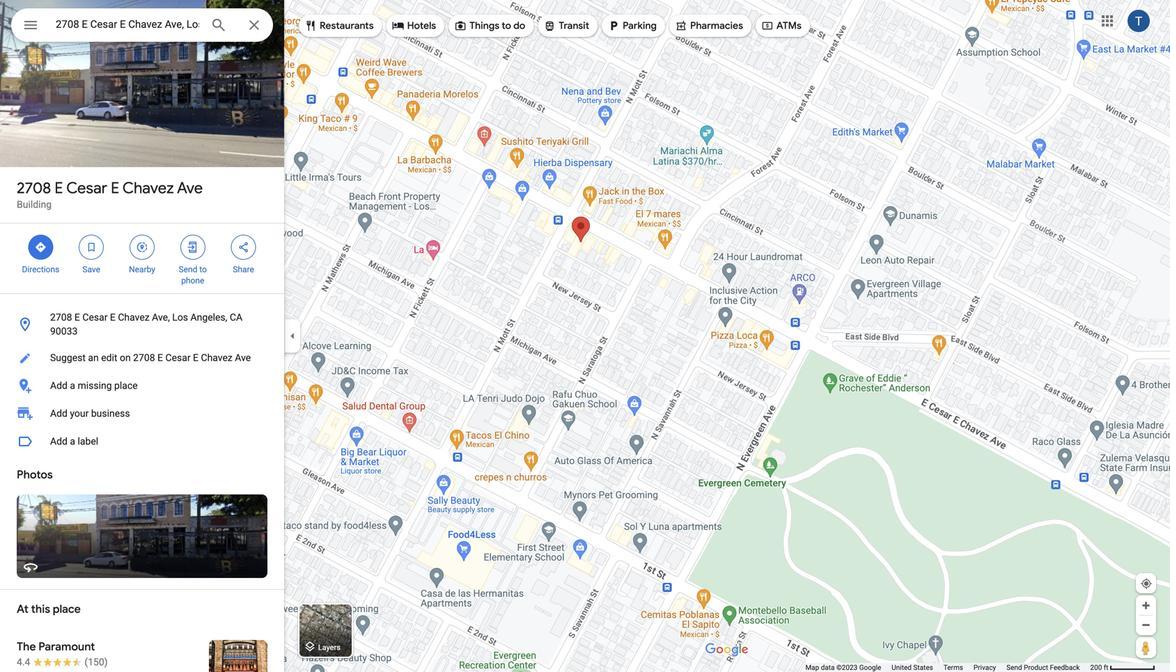 Task type: locate. For each thing, give the bounding box(es) containing it.
ave inside button
[[235, 352, 251, 364]]

to inside send to phone
[[200, 265, 207, 275]]

2 vertical spatial add
[[50, 436, 68, 447]]

2708 inside 2708 e cesar e chavez ave building
[[17, 178, 51, 198]]

0 vertical spatial a
[[70, 380, 75, 392]]

0 horizontal spatial ave
[[177, 178, 203, 198]]

place down on
[[114, 380, 138, 392]]

the paramount
[[17, 640, 95, 654]]

cesar down 'los' at the left
[[166, 352, 191, 364]]

1 horizontal spatial ave
[[235, 352, 251, 364]]

none field inside 2708 e cesar e chavez ave, los angeles, ca 90033 field
[[56, 16, 199, 33]]

data
[[822, 664, 835, 672]]

at this place
[[17, 603, 81, 617]]

cesar inside 2708 e cesar e chavez ave building
[[66, 178, 107, 198]]

hotels
[[408, 20, 436, 32]]

add a missing place button
[[0, 372, 284, 400]]

collapse side panel image
[[285, 329, 300, 344]]


[[675, 18, 688, 33]]


[[136, 240, 148, 255]]

chavez left ave,
[[118, 312, 150, 323]]

0 horizontal spatial to
[[200, 265, 207, 275]]

1 vertical spatial chavez
[[118, 312, 150, 323]]

 restaurants
[[305, 18, 374, 33]]

200
[[1091, 664, 1103, 672]]

add for add a missing place
[[50, 380, 68, 392]]

ave up 
[[177, 178, 203, 198]]

place
[[114, 380, 138, 392], [53, 603, 81, 617]]

3 add from the top
[[50, 436, 68, 447]]

states
[[914, 664, 934, 672]]

edit
[[101, 352, 117, 364]]

cesar
[[66, 178, 107, 198], [82, 312, 108, 323], [166, 352, 191, 364]]

1 vertical spatial send
[[1007, 664, 1023, 672]]

photos
[[17, 468, 53, 482]]


[[34, 240, 47, 255]]

None field
[[56, 16, 199, 33]]

at
[[17, 603, 28, 617]]

atms
[[777, 20, 802, 32]]

2 a from the top
[[70, 436, 75, 447]]

building
[[17, 199, 52, 210]]

0 vertical spatial send
[[179, 265, 198, 275]]

1 vertical spatial to
[[200, 265, 207, 275]]

1 add from the top
[[50, 380, 68, 392]]

4.4 stars 150 reviews image
[[17, 656, 108, 670]]

show street view coverage image
[[1137, 638, 1157, 659]]

90033
[[50, 326, 78, 337]]

add down suggest
[[50, 380, 68, 392]]

2708 up building
[[17, 178, 51, 198]]

chavez inside 2708 e cesar e chavez ave, los angeles, ca 90033
[[118, 312, 150, 323]]

1 horizontal spatial place
[[114, 380, 138, 392]]

chavez
[[123, 178, 174, 198], [118, 312, 150, 323], [201, 352, 233, 364]]

to left do
[[502, 20, 512, 32]]

chavez up 
[[123, 178, 174, 198]]

to up phone
[[200, 265, 207, 275]]

1 vertical spatial cesar
[[82, 312, 108, 323]]

a
[[70, 380, 75, 392], [70, 436, 75, 447]]

0 vertical spatial chavez
[[123, 178, 174, 198]]

cesar inside 2708 e cesar e chavez ave, los angeles, ca 90033
[[82, 312, 108, 323]]

send inside 'button'
[[1007, 664, 1023, 672]]

label
[[78, 436, 98, 447]]

1 horizontal spatial to
[[502, 20, 512, 32]]

2708 e cesar e chavez ave main content
[[0, 0, 284, 673]]

0 horizontal spatial send
[[179, 265, 198, 275]]

ave down ca
[[235, 352, 251, 364]]

 things to do
[[455, 18, 526, 33]]

1 a from the top
[[70, 380, 75, 392]]

add left 'label'
[[50, 436, 68, 447]]

0 vertical spatial add
[[50, 380, 68, 392]]

product
[[1025, 664, 1049, 672]]


[[237, 240, 250, 255]]

add left "your"
[[50, 408, 68, 420]]

on
[[120, 352, 131, 364]]

ft
[[1105, 664, 1109, 672]]

e
[[55, 178, 63, 198], [111, 178, 119, 198], [75, 312, 80, 323], [110, 312, 116, 323], [158, 352, 163, 364], [193, 352, 199, 364]]

2708 e cesar e chavez ave, los angeles, ca 90033 button
[[0, 305, 284, 344]]

nearby
[[129, 265, 155, 275]]


[[544, 18, 556, 33]]

 search field
[[11, 8, 273, 45]]

add your business link
[[0, 400, 284, 428]]

1 vertical spatial ave
[[235, 352, 251, 364]]

google maps element
[[0, 0, 1171, 673]]

place right this
[[53, 603, 81, 617]]

0 vertical spatial to
[[502, 20, 512, 32]]

send left product
[[1007, 664, 1023, 672]]

save
[[83, 265, 100, 275]]

0 vertical spatial place
[[114, 380, 138, 392]]

send up phone
[[179, 265, 198, 275]]

los
[[172, 312, 188, 323]]

angeles,
[[191, 312, 228, 323]]

add
[[50, 380, 68, 392], [50, 408, 68, 420], [50, 436, 68, 447]]

cesar up 
[[66, 178, 107, 198]]


[[762, 18, 774, 33]]

do
[[514, 20, 526, 32]]

(150)
[[85, 657, 108, 668]]

send to phone
[[179, 265, 207, 286]]

2708 right on
[[133, 352, 155, 364]]

 pharmacies
[[675, 18, 744, 33]]

1 vertical spatial add
[[50, 408, 68, 420]]

chavez inside 2708 e cesar e chavez ave building
[[123, 178, 174, 198]]


[[85, 240, 98, 255]]

0 vertical spatial cesar
[[66, 178, 107, 198]]

this
[[31, 603, 50, 617]]

a for label
[[70, 436, 75, 447]]

2708 inside 2708 e cesar e chavez ave, los angeles, ca 90033
[[50, 312, 72, 323]]

2708 up 90033
[[50, 312, 72, 323]]

send inside send to phone
[[179, 265, 198, 275]]


[[392, 18, 405, 33]]

1 vertical spatial a
[[70, 436, 75, 447]]

actions for 2708 e cesar e chavez ave region
[[0, 224, 284, 293]]

chavez down angeles,
[[201, 352, 233, 364]]

a left missing
[[70, 380, 75, 392]]

1 horizontal spatial send
[[1007, 664, 1023, 672]]

ave,
[[152, 312, 170, 323]]

2 vertical spatial cesar
[[166, 352, 191, 364]]

phone
[[181, 276, 204, 286]]

terms
[[944, 664, 964, 672]]

add your business
[[50, 408, 130, 420]]

200 ft button
[[1091, 664, 1156, 672]]

cesar for ave,
[[82, 312, 108, 323]]

0 horizontal spatial place
[[53, 603, 81, 617]]

footer inside google maps element
[[806, 664, 1091, 673]]

parking
[[623, 20, 657, 32]]

show your location image
[[1141, 578, 1154, 590]]

1 vertical spatial 2708
[[50, 312, 72, 323]]

0 vertical spatial ave
[[177, 178, 203, 198]]

2 add from the top
[[50, 408, 68, 420]]

send product feedback
[[1007, 664, 1081, 672]]

cesar for ave
[[66, 178, 107, 198]]

a left 'label'
[[70, 436, 75, 447]]

to
[[502, 20, 512, 32], [200, 265, 207, 275]]

footer
[[806, 664, 1091, 673]]

cesar up an
[[82, 312, 108, 323]]

united
[[892, 664, 912, 672]]

add a label
[[50, 436, 98, 447]]


[[22, 15, 39, 35]]

footer containing map data ©2023 google
[[806, 664, 1091, 673]]

add a missing place
[[50, 380, 138, 392]]

ave
[[177, 178, 203, 198], [235, 352, 251, 364]]

2708
[[17, 178, 51, 198], [50, 312, 72, 323], [133, 352, 155, 364]]

0 vertical spatial 2708
[[17, 178, 51, 198]]

privacy
[[974, 664, 997, 672]]

200 ft
[[1091, 664, 1109, 672]]

send
[[179, 265, 198, 275], [1007, 664, 1023, 672]]


[[608, 18, 620, 33]]



Task type: describe. For each thing, give the bounding box(es) containing it.
business
[[91, 408, 130, 420]]


[[305, 18, 317, 33]]

suggest an edit on 2708 e cesar e chavez ave
[[50, 352, 251, 364]]

2708 for ave,
[[50, 312, 72, 323]]

chavez for ave,
[[118, 312, 150, 323]]

2708 E Cesar E Chavez Ave, Los Angeles, CA 90033 field
[[11, 8, 273, 42]]

cesar inside suggest an edit on 2708 e cesar e chavez ave button
[[166, 352, 191, 364]]

1 vertical spatial place
[[53, 603, 81, 617]]

ave inside 2708 e cesar e chavez ave building
[[177, 178, 203, 198]]

share
[[233, 265, 254, 275]]

add for add a label
[[50, 436, 68, 447]]

suggest
[[50, 352, 86, 364]]

things
[[470, 20, 500, 32]]

pharmacies
[[691, 20, 744, 32]]

feedback
[[1051, 664, 1081, 672]]

2 vertical spatial chavez
[[201, 352, 233, 364]]

map data ©2023 google
[[806, 664, 882, 672]]

united states button
[[892, 664, 934, 673]]

4.4
[[17, 657, 30, 668]]

2 vertical spatial 2708
[[133, 352, 155, 364]]

map
[[806, 664, 820, 672]]

 atms
[[762, 18, 802, 33]]

zoom out image
[[1142, 620, 1152, 631]]


[[455, 18, 467, 33]]

google
[[860, 664, 882, 672]]

privacy button
[[974, 664, 997, 673]]

paramount
[[39, 640, 95, 654]]

2708 for ave
[[17, 178, 51, 198]]

united states
[[892, 664, 934, 672]]

layers
[[318, 644, 341, 652]]

 hotels
[[392, 18, 436, 33]]

zoom in image
[[1142, 601, 1152, 611]]

a for missing
[[70, 380, 75, 392]]

send product feedback button
[[1007, 664, 1081, 673]]

restaurants
[[320, 20, 374, 32]]

add a label button
[[0, 428, 284, 456]]

suggest an edit on 2708 e cesar e chavez ave button
[[0, 344, 284, 372]]

 transit
[[544, 18, 590, 33]]


[[187, 240, 199, 255]]

transit
[[559, 20, 590, 32]]

ca
[[230, 312, 243, 323]]

send for send product feedback
[[1007, 664, 1023, 672]]

terms button
[[944, 664, 964, 673]]

the
[[17, 640, 36, 654]]

missing
[[78, 380, 112, 392]]

an
[[88, 352, 99, 364]]

google account: tara schultz  
(tarashultz49@gmail.com) image
[[1128, 10, 1151, 32]]

your
[[70, 408, 89, 420]]

place inside button
[[114, 380, 138, 392]]

©2023
[[837, 664, 858, 672]]

to inside  things to do
[[502, 20, 512, 32]]

add for add your business
[[50, 408, 68, 420]]

 button
[[11, 8, 50, 45]]

2708 e cesar e chavez ave building
[[17, 178, 203, 210]]

2708 e cesar e chavez ave, los angeles, ca 90033
[[50, 312, 243, 337]]

chavez for ave
[[123, 178, 174, 198]]

 parking
[[608, 18, 657, 33]]

directions
[[22, 265, 59, 275]]

send for send to phone
[[179, 265, 198, 275]]



Task type: vqa. For each thing, say whether or not it's contained in the screenshot.


